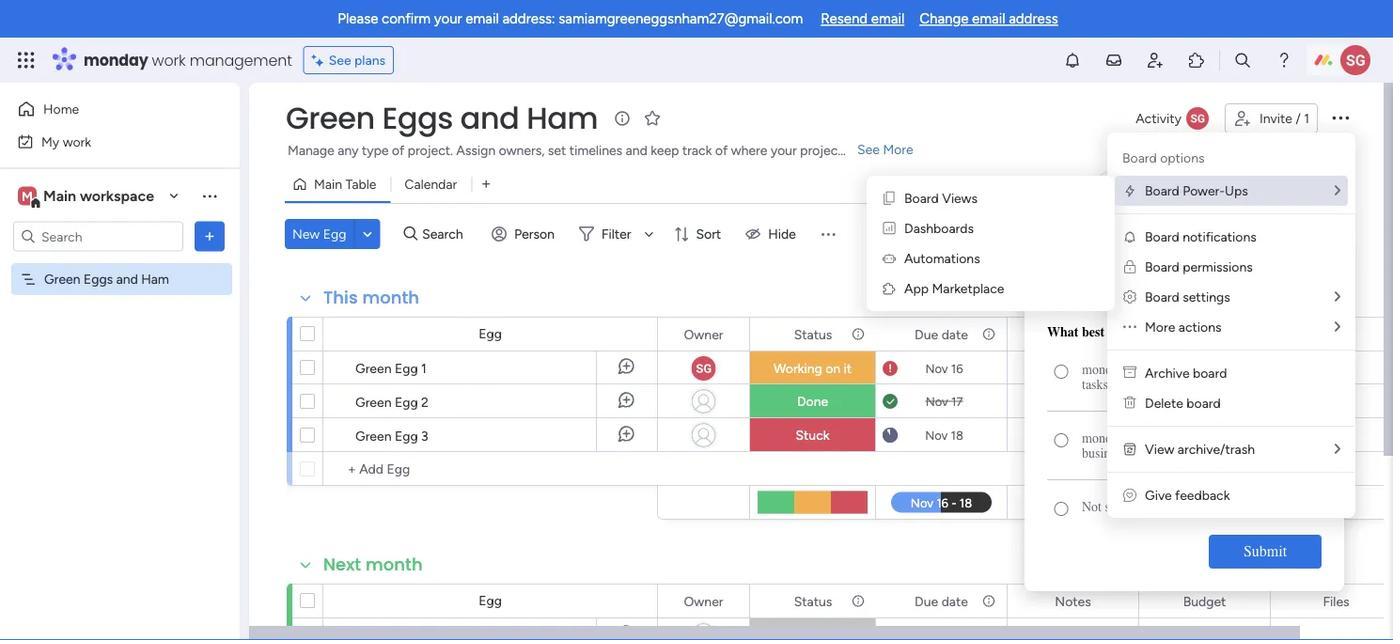 Task type: describe. For each thing, give the bounding box(es) containing it.
table
[[346, 176, 377, 192]]

1 for invite / 1
[[1305, 111, 1310, 126]]

permissions
[[1183, 259, 1253, 275]]

/
[[1296, 111, 1301, 126]]

track
[[683, 142, 712, 158]]

2 owner field from the top
[[679, 591, 728, 612]]

v2 delete line image
[[1124, 395, 1137, 411]]

m
[[22, 188, 33, 204]]

1 notes field from the top
[[1051, 324, 1096, 345]]

collapse board header image
[[1336, 177, 1351, 192]]

board for board power-ups
[[1146, 183, 1180, 199]]

0 vertical spatial options image
[[1330, 106, 1352, 129]]

board for board settings
[[1146, 289, 1180, 305]]

0 vertical spatial eggs
[[382, 97, 453, 139]]

delete
[[1146, 395, 1184, 411]]

resend email link
[[821, 10, 905, 27]]

board for delete board
[[1187, 395, 1221, 411]]

date for this month
[[942, 326, 969, 342]]

meeting notes
[[1034, 395, 1113, 410]]

hide
[[769, 226, 796, 242]]

automations
[[905, 251, 981, 267]]

board power-ups
[[1146, 183, 1249, 199]]

3
[[421, 428, 429, 444]]

list arrow image for board power-ups
[[1335, 184, 1341, 198]]

email for resend email
[[872, 10, 905, 27]]

2 notes field from the top
[[1051, 591, 1096, 612]]

$500
[[1190, 428, 1220, 443]]

menu containing board options
[[1108, 133, 1356, 518]]

see plans button
[[303, 46, 394, 74]]

board options
[[1123, 150, 1205, 166]]

sum
[[1195, 504, 1216, 517]]

green up green egg 2
[[356, 360, 392, 376]]

change email address
[[920, 10, 1059, 27]]

egg for green egg 3
[[395, 428, 418, 444]]

please
[[338, 10, 378, 27]]

meeting
[[1034, 395, 1079, 410]]

board views
[[905, 190, 978, 206]]

manage
[[288, 142, 335, 158]]

see plans
[[329, 52, 386, 68]]

calendar
[[405, 176, 457, 192]]

this month
[[324, 286, 420, 310]]

see for see plans
[[329, 52, 351, 68]]

view archive/trash
[[1146, 442, 1256, 458]]

green up any
[[286, 97, 375, 139]]

see more link
[[856, 140, 916, 159]]

3 nov from the top
[[926, 428, 948, 443]]

settings
[[1183, 289, 1231, 305]]

0 vertical spatial your
[[434, 10, 462, 27]]

main for main table
[[314, 176, 342, 192]]

search everything image
[[1234, 51, 1253, 70]]

app
[[905, 281, 929, 297]]

list arrow image for more actions
[[1335, 320, 1341, 334]]

app marketplace image
[[882, 281, 897, 296]]

due date field for next month
[[911, 591, 973, 612]]

board for board views
[[905, 190, 939, 206]]

next month
[[324, 553, 423, 577]]

my
[[41, 134, 59, 150]]

arrow down image
[[638, 223, 661, 245]]

select product image
[[17, 51, 36, 70]]

views
[[943, 190, 978, 206]]

1 for green egg 1
[[421, 360, 427, 376]]

automate
[[1235, 176, 1294, 192]]

1 files field from the top
[[1319, 324, 1355, 345]]

$100
[[1191, 362, 1219, 377]]

1 status from the top
[[794, 326, 833, 342]]

archive board
[[1146, 365, 1228, 381]]

egg for green egg 1
[[395, 360, 418, 376]]

dashboards
[[905, 221, 974, 237]]

feedback
[[1176, 488, 1231, 504]]

column information image for due date
[[982, 327, 997, 342]]

angle down image
[[363, 227, 372, 241]]

manage any type of project. assign owners, set timelines and keep track of where your project stands.
[[288, 142, 888, 158]]

due for this month
[[915, 326, 939, 342]]

sort
[[696, 226, 722, 242]]

1 horizontal spatial more
[[1146, 319, 1176, 335]]

options
[[1161, 150, 1205, 166]]

new egg
[[292, 226, 347, 242]]

sort button
[[666, 219, 733, 249]]

home
[[43, 101, 79, 117]]

workspace image
[[18, 186, 37, 206]]

board permissions
[[1146, 259, 1253, 275]]

v2 permission outline image
[[1125, 259, 1136, 275]]

email for change email address
[[973, 10, 1006, 27]]

dapulse archived image
[[1124, 365, 1137, 381]]

new egg button
[[285, 219, 354, 249]]

person
[[515, 226, 555, 242]]

green eggs and ham list box
[[0, 260, 240, 549]]

resend
[[821, 10, 868, 27]]

main table button
[[285, 169, 391, 199]]

due date field for this month
[[911, 324, 973, 345]]

person button
[[484, 219, 566, 249]]

16
[[952, 361, 964, 376]]

home button
[[11, 94, 202, 124]]

autopilot image
[[1212, 171, 1228, 195]]

2 status from the top
[[794, 593, 833, 609]]

my work
[[41, 134, 91, 150]]

due date for this month
[[915, 326, 969, 342]]

18
[[951, 428, 964, 443]]

notes
[[1082, 395, 1113, 410]]

v2 overview line image
[[884, 221, 896, 237]]

status field for status's column information icon
[[790, 324, 837, 345]]

1 owner field from the top
[[679, 324, 728, 345]]

workspace
[[80, 187, 154, 205]]

action
[[1039, 362, 1075, 377]]

list arrow image
[[1335, 290, 1341, 304]]

apps image
[[1188, 51, 1207, 70]]

main table
[[314, 176, 377, 192]]

where
[[731, 142, 768, 158]]

main for main workspace
[[43, 187, 76, 205]]

project.
[[408, 142, 453, 158]]

This month field
[[319, 286, 424, 310]]

board notifications image
[[1123, 229, 1138, 245]]

new
[[292, 226, 320, 242]]

address:
[[503, 10, 556, 27]]

0 horizontal spatial options image
[[200, 227, 219, 246]]

dapulse admin menu image
[[1124, 289, 1137, 305]]

hide button
[[738, 219, 808, 249]]

status field for column information image for status
[[790, 591, 837, 612]]

resend email
[[821, 10, 905, 27]]

board notifications
[[1146, 229, 1257, 245]]

delete board
[[1146, 395, 1221, 411]]

v2 done deadline image
[[883, 393, 898, 411]]

owner for second owner field from the top of the page
[[684, 593, 724, 609]]

2 files from the top
[[1324, 593, 1350, 609]]

next
[[324, 553, 361, 577]]



Task type: locate. For each thing, give the bounding box(es) containing it.
work for my
[[63, 134, 91, 150]]

nov left 18
[[926, 428, 948, 443]]

1 vertical spatial notes field
[[1051, 591, 1096, 612]]

see for see more
[[858, 142, 880, 158]]

green down search in workspace field
[[44, 271, 80, 287]]

work right my at the top left
[[63, 134, 91, 150]]

green eggs and ham down search in workspace field
[[44, 271, 169, 287]]

v2 views icon image
[[884, 190, 895, 206]]

samiamgreeneggsnham27@gmail.com
[[559, 10, 803, 27]]

confirm
[[382, 10, 431, 27]]

filter
[[602, 226, 632, 242]]

ups
[[1226, 183, 1249, 199]]

0 vertical spatial files
[[1324, 326, 1350, 342]]

green egg 2
[[356, 394, 429, 410]]

1 vertical spatial board
[[1187, 395, 1221, 411]]

project
[[801, 142, 843, 158]]

1 due date from the top
[[915, 326, 969, 342]]

more right more dots image
[[1146, 319, 1176, 335]]

inbox image
[[1105, 51, 1124, 70]]

activity
[[1136, 111, 1182, 126]]

board for board options
[[1123, 150, 1157, 166]]

1 vertical spatial files field
[[1319, 591, 1355, 612]]

0 vertical spatial files field
[[1319, 324, 1355, 345]]

files up no file image
[[1324, 593, 1350, 609]]

1 vertical spatial notes
[[1056, 593, 1092, 609]]

notifications
[[1183, 229, 1257, 245]]

2
[[421, 394, 429, 410]]

2 budget field from the top
[[1179, 591, 1231, 612]]

2 nov from the top
[[926, 394, 949, 409]]

board up $1,000 on the right bottom
[[1194, 365, 1228, 381]]

1 vertical spatial list arrow image
[[1335, 320, 1341, 334]]

due date for next month
[[915, 593, 969, 609]]

budget field up the $100
[[1179, 324, 1231, 345]]

more up "v2 views icon"
[[883, 142, 914, 158]]

green inside list box
[[44, 271, 80, 287]]

set
[[548, 142, 566, 158]]

budget up the $100
[[1184, 326, 1227, 342]]

files field down list arrow icon
[[1319, 324, 1355, 345]]

list arrow image for view archive/trash
[[1335, 442, 1341, 456]]

1 horizontal spatial email
[[872, 10, 905, 27]]

board up board power-ups image
[[1123, 150, 1157, 166]]

status
[[794, 326, 833, 342], [794, 593, 833, 609]]

assign
[[457, 142, 496, 158]]

invite / 1 button
[[1225, 103, 1319, 134]]

and up assign
[[461, 97, 519, 139]]

2 due from the top
[[915, 593, 939, 609]]

notifications image
[[1064, 51, 1082, 70]]

0 horizontal spatial ham
[[141, 271, 169, 287]]

17
[[952, 394, 963, 409]]

1 horizontal spatial main
[[314, 176, 342, 192]]

0 horizontal spatial column information image
[[851, 327, 866, 342]]

your right where
[[771, 142, 797, 158]]

1 budget from the top
[[1184, 326, 1227, 342]]

Search in workspace field
[[40, 226, 157, 247]]

0 vertical spatial date
[[942, 326, 969, 342]]

1 email from the left
[[466, 10, 499, 27]]

budget
[[1184, 326, 1227, 342], [1184, 593, 1227, 609]]

more dots image
[[1124, 319, 1137, 335]]

1 horizontal spatial green eggs and ham
[[286, 97, 598, 139]]

working
[[774, 361, 823, 377]]

0 horizontal spatial email
[[466, 10, 499, 27]]

due date
[[915, 326, 969, 342], [915, 593, 969, 609]]

green eggs and ham up project.
[[286, 97, 598, 139]]

email right change
[[973, 10, 1006, 27]]

nov left 17
[[926, 394, 949, 409]]

0 horizontal spatial of
[[392, 142, 405, 158]]

1 horizontal spatial work
[[152, 49, 186, 71]]

stands.
[[846, 142, 888, 158]]

2 status field from the top
[[790, 591, 837, 612]]

2 files field from the top
[[1319, 591, 1355, 612]]

timelines
[[570, 142, 623, 158]]

Owner field
[[679, 324, 728, 345], [679, 591, 728, 612]]

management
[[190, 49, 292, 71]]

0 horizontal spatial and
[[116, 271, 138, 287]]

and left keep on the top of page
[[626, 142, 648, 158]]

egg inside button
[[323, 226, 347, 242]]

0 vertical spatial due date
[[915, 326, 969, 342]]

1 vertical spatial see
[[858, 142, 880, 158]]

Next month field
[[319, 553, 428, 577]]

1 vertical spatial 1
[[421, 360, 427, 376]]

2 list arrow image from the top
[[1335, 320, 1341, 334]]

owners,
[[499, 142, 545, 158]]

your right the confirm
[[434, 10, 462, 27]]

green egg 1
[[356, 360, 427, 376]]

v2 search image
[[404, 224, 418, 245]]

0 vertical spatial see
[[329, 52, 351, 68]]

give
[[1146, 488, 1172, 504]]

0 vertical spatial list arrow image
[[1335, 184, 1341, 198]]

1 vertical spatial green eggs and ham
[[44, 271, 169, 287]]

board settings
[[1146, 289, 1231, 305]]

view archive/trash image
[[1123, 442, 1138, 457]]

other
[[1058, 429, 1089, 444]]

of right track
[[716, 142, 728, 158]]

1 vertical spatial owner field
[[679, 591, 728, 612]]

2 budget from the top
[[1184, 593, 1227, 609]]

board up $500
[[1187, 395, 1221, 411]]

0 vertical spatial column information image
[[982, 327, 997, 342]]

board
[[1194, 365, 1228, 381], [1187, 395, 1221, 411]]

2 horizontal spatial email
[[973, 10, 1006, 27]]

of right type
[[392, 142, 405, 158]]

1 owner from the top
[[684, 326, 724, 342]]

email left address: at the left top of the page
[[466, 10, 499, 27]]

column information image
[[851, 327, 866, 342], [982, 594, 997, 609]]

Due date field
[[911, 324, 973, 345], [911, 591, 973, 612]]

board right dapulse admin menu icon
[[1146, 289, 1180, 305]]

0 vertical spatial board
[[1194, 365, 1228, 381]]

notes for 2nd notes field from the top
[[1056, 593, 1092, 609]]

1 horizontal spatial your
[[771, 142, 797, 158]]

1 horizontal spatial column information image
[[982, 594, 997, 609]]

green eggs and ham
[[286, 97, 598, 139], [44, 271, 169, 287]]

0 vertical spatial ham
[[527, 97, 598, 139]]

1 budget field from the top
[[1179, 324, 1231, 345]]

list arrow image
[[1335, 184, 1341, 198], [1335, 320, 1341, 334], [1335, 442, 1341, 456]]

v2 automations outline image
[[883, 251, 896, 267]]

action items
[[1039, 362, 1108, 377]]

board for board notifications
[[1146, 229, 1180, 245]]

1 of from the left
[[392, 142, 405, 158]]

2 of from the left
[[716, 142, 728, 158]]

2 vertical spatial and
[[116, 271, 138, 287]]

more inside see more link
[[883, 142, 914, 158]]

1 horizontal spatial eggs
[[382, 97, 453, 139]]

1 vertical spatial due
[[915, 593, 939, 609]]

any
[[338, 142, 359, 158]]

egg for new egg
[[323, 226, 347, 242]]

eggs
[[382, 97, 453, 139], [84, 271, 113, 287]]

files
[[1324, 326, 1350, 342], [1324, 593, 1350, 609]]

Notes field
[[1051, 324, 1096, 345], [1051, 591, 1096, 612]]

egg
[[323, 226, 347, 242], [479, 326, 502, 342], [395, 360, 418, 376], [395, 394, 418, 410], [395, 428, 418, 444], [479, 593, 502, 609]]

work right monday
[[152, 49, 186, 71]]

2 owner from the top
[[684, 593, 724, 609]]

this
[[324, 286, 358, 310]]

2 date from the top
[[942, 593, 969, 609]]

notes for 2nd notes field from the bottom
[[1056, 326, 1092, 342]]

invite
[[1260, 111, 1293, 126]]

address
[[1009, 10, 1059, 27]]

sam green image
[[1341, 45, 1371, 75]]

notes
[[1056, 326, 1092, 342], [1056, 593, 1092, 609]]

show board description image
[[611, 109, 634, 128]]

nov
[[926, 361, 949, 376], [926, 394, 949, 409], [926, 428, 948, 443]]

it
[[844, 361, 852, 377]]

files field up no file image
[[1319, 591, 1355, 612]]

0 vertical spatial nov
[[926, 361, 949, 376]]

1 nov from the top
[[926, 361, 949, 376]]

0 vertical spatial owner
[[684, 326, 724, 342]]

ham up set
[[527, 97, 598, 139]]

0 vertical spatial notes
[[1056, 326, 1092, 342]]

2 email from the left
[[872, 10, 905, 27]]

your
[[434, 10, 462, 27], [771, 142, 797, 158]]

1 inside invite / 1 button
[[1305, 111, 1310, 126]]

work for monday
[[152, 49, 186, 71]]

email right resend on the top
[[872, 10, 905, 27]]

monday work management
[[84, 49, 292, 71]]

nov left 16
[[926, 361, 949, 376]]

filter button
[[572, 219, 661, 249]]

invite members image
[[1146, 51, 1165, 70]]

column information image for due date
[[982, 594, 997, 609]]

month for this month
[[362, 286, 420, 310]]

and inside list box
[[116, 271, 138, 287]]

green down green egg 1
[[356, 394, 392, 410]]

0 horizontal spatial main
[[43, 187, 76, 205]]

main inside button
[[314, 176, 342, 192]]

1 list arrow image from the top
[[1335, 184, 1341, 198]]

1 vertical spatial owner
[[684, 593, 724, 609]]

eggs down search in workspace field
[[84, 271, 113, 287]]

0 vertical spatial due
[[915, 326, 939, 342]]

archive
[[1146, 365, 1190, 381]]

1 horizontal spatial and
[[461, 97, 519, 139]]

month
[[362, 286, 420, 310], [366, 553, 423, 577]]

change
[[920, 10, 969, 27]]

1 vertical spatial your
[[771, 142, 797, 158]]

main
[[314, 176, 342, 192], [43, 187, 76, 205]]

2 vertical spatial list arrow image
[[1335, 442, 1341, 456]]

0 vertical spatial budget field
[[1179, 324, 1231, 345]]

1 horizontal spatial see
[[858, 142, 880, 158]]

power-
[[1183, 183, 1226, 199]]

0 vertical spatial and
[[461, 97, 519, 139]]

0 horizontal spatial column information image
[[851, 594, 866, 609]]

2 horizontal spatial and
[[626, 142, 648, 158]]

green down green egg 2
[[356, 428, 392, 444]]

0 vertical spatial notes field
[[1051, 324, 1096, 345]]

integrate
[[1039, 176, 1093, 192]]

0 vertical spatial budget
[[1184, 326, 1227, 342]]

0 vertical spatial green eggs and ham
[[286, 97, 598, 139]]

0 vertical spatial status
[[794, 326, 833, 342]]

0 vertical spatial work
[[152, 49, 186, 71]]

date for next month
[[942, 593, 969, 609]]

options image
[[1330, 106, 1352, 129], [200, 227, 219, 246]]

0 vertical spatial owner field
[[679, 324, 728, 345]]

1 status field from the top
[[790, 324, 837, 345]]

1 vertical spatial options image
[[200, 227, 219, 246]]

0 vertical spatial status field
[[790, 324, 837, 345]]

0 horizontal spatial work
[[63, 134, 91, 150]]

1 vertical spatial eggs
[[84, 271, 113, 287]]

1 vertical spatial column information image
[[982, 594, 997, 609]]

main inside the workspace selection element
[[43, 187, 76, 205]]

green
[[286, 97, 375, 139], [44, 271, 80, 287], [356, 360, 392, 376], [356, 394, 392, 410], [356, 428, 392, 444]]

month for next month
[[366, 553, 423, 577]]

Files field
[[1319, 324, 1355, 345], [1319, 591, 1355, 612]]

green egg 3
[[356, 428, 429, 444]]

work inside "button"
[[63, 134, 91, 150]]

nov 16
[[926, 361, 964, 376]]

files down list arrow icon
[[1324, 326, 1350, 342]]

board power-ups image
[[1123, 183, 1138, 198]]

1 vertical spatial nov
[[926, 394, 949, 409]]

0 vertical spatial 1
[[1305, 111, 1310, 126]]

1 vertical spatial status field
[[790, 591, 837, 612]]

v2 overdue deadline image
[[883, 360, 898, 378]]

0 vertical spatial more
[[883, 142, 914, 158]]

0 horizontal spatial 1
[[421, 360, 427, 376]]

$1,600 sum
[[1185, 491, 1225, 517]]

app marketplace
[[905, 281, 1005, 297]]

0 horizontal spatial green eggs and ham
[[44, 271, 169, 287]]

workspace selection element
[[18, 185, 157, 209]]

0 vertical spatial due date field
[[911, 324, 973, 345]]

see inside button
[[329, 52, 351, 68]]

nov 17
[[926, 394, 963, 409]]

green eggs and ham inside list box
[[44, 271, 169, 287]]

options image right /
[[1330, 106, 1352, 129]]

1 files from the top
[[1324, 326, 1350, 342]]

see left plans
[[329, 52, 351, 68]]

1 notes from the top
[[1056, 326, 1092, 342]]

1 up 2
[[421, 360, 427, 376]]

+ Add Egg text field
[[333, 458, 649, 481]]

budget down the sum
[[1184, 593, 1227, 609]]

ham
[[527, 97, 598, 139], [141, 271, 169, 287]]

1 vertical spatial ham
[[141, 271, 169, 287]]

0 vertical spatial month
[[362, 286, 420, 310]]

1 due from the top
[[915, 326, 939, 342]]

add view image
[[483, 178, 490, 191]]

see
[[329, 52, 351, 68], [858, 142, 880, 158]]

eggs inside list box
[[84, 271, 113, 287]]

month right this
[[362, 286, 420, 310]]

monday
[[84, 49, 148, 71]]

1 right /
[[1305, 111, 1310, 126]]

main workspace
[[43, 187, 154, 205]]

main left table
[[314, 176, 342, 192]]

nov for green egg 2
[[926, 394, 949, 409]]

my work button
[[11, 126, 202, 157]]

1 vertical spatial more
[[1146, 319, 1176, 335]]

1 vertical spatial budget field
[[1179, 591, 1231, 612]]

stuck
[[796, 427, 830, 443]]

please confirm your email address: samiamgreeneggsnham27@gmail.com
[[338, 10, 803, 27]]

and down search in workspace field
[[116, 271, 138, 287]]

column information image
[[982, 327, 997, 342], [851, 594, 866, 609]]

1 vertical spatial month
[[366, 553, 423, 577]]

column information image for status
[[851, 594, 866, 609]]

1 vertical spatial work
[[63, 134, 91, 150]]

view
[[1146, 442, 1175, 458]]

1 horizontal spatial of
[[716, 142, 728, 158]]

work
[[152, 49, 186, 71], [63, 134, 91, 150]]

main right workspace icon on the left top of page
[[43, 187, 76, 205]]

workspace options image
[[200, 186, 219, 205]]

$1,000
[[1186, 395, 1224, 410]]

owner
[[684, 326, 724, 342], [684, 593, 724, 609]]

1 horizontal spatial options image
[[1330, 106, 1352, 129]]

1 vertical spatial budget
[[1184, 593, 1227, 609]]

Budget field
[[1179, 324, 1231, 345], [1179, 591, 1231, 612]]

egg for green egg 2
[[395, 394, 418, 410]]

archive/trash
[[1178, 442, 1256, 458]]

board right board notifications icon in the right of the page
[[1146, 229, 1180, 245]]

0 horizontal spatial your
[[434, 10, 462, 27]]

board right v2 permission outline 'icon'
[[1146, 259, 1180, 275]]

ham down search in workspace field
[[141, 271, 169, 287]]

1 date from the top
[[942, 326, 969, 342]]

Status field
[[790, 324, 837, 345], [790, 591, 837, 612]]

menu image
[[819, 225, 838, 244]]

options image down workspace options image at top
[[200, 227, 219, 246]]

2 vertical spatial nov
[[926, 428, 948, 443]]

nov for green egg 1
[[926, 361, 949, 376]]

1 vertical spatial due date field
[[911, 591, 973, 612]]

1 vertical spatial column information image
[[851, 594, 866, 609]]

add to favorites image
[[643, 109, 662, 127]]

no file image
[[1328, 624, 1344, 640]]

board right board power-ups image
[[1146, 183, 1180, 199]]

option
[[0, 262, 240, 266]]

Search field
[[418, 221, 474, 247]]

1 vertical spatial files
[[1324, 593, 1350, 609]]

2 due date field from the top
[[911, 591, 973, 612]]

type
[[362, 142, 389, 158]]

month right the next
[[366, 553, 423, 577]]

see right project
[[858, 142, 880, 158]]

help image
[[1275, 51, 1294, 70]]

0 vertical spatial column information image
[[851, 327, 866, 342]]

0 horizontal spatial see
[[329, 52, 351, 68]]

board for archive board
[[1194, 365, 1228, 381]]

v2 user feedback image
[[1124, 488, 1137, 504]]

3 list arrow image from the top
[[1335, 442, 1341, 456]]

1 vertical spatial and
[[626, 142, 648, 158]]

0 horizontal spatial more
[[883, 142, 914, 158]]

column information image for status
[[851, 327, 866, 342]]

board right "v2 views icon"
[[905, 190, 939, 206]]

ham inside list box
[[141, 271, 169, 287]]

1 vertical spatial due date
[[915, 593, 969, 609]]

owner for 2nd owner field from the bottom
[[684, 326, 724, 342]]

actions
[[1179, 319, 1222, 335]]

0 horizontal spatial eggs
[[84, 271, 113, 287]]

email
[[466, 10, 499, 27], [872, 10, 905, 27], [973, 10, 1006, 27]]

change email address link
[[920, 10, 1059, 27]]

1 vertical spatial date
[[942, 593, 969, 609]]

Green Eggs and Ham field
[[281, 97, 603, 139]]

board for board permissions
[[1146, 259, 1180, 275]]

invite / 1
[[1260, 111, 1310, 126]]

due for next month
[[915, 593, 939, 609]]

2 notes from the top
[[1056, 593, 1092, 609]]

1 horizontal spatial ham
[[527, 97, 598, 139]]

1 horizontal spatial 1
[[1305, 111, 1310, 126]]

2 due date from the top
[[915, 593, 969, 609]]

1 vertical spatial status
[[794, 593, 833, 609]]

budget field down the sum
[[1179, 591, 1231, 612]]

1 horizontal spatial column information image
[[982, 327, 997, 342]]

eggs up project.
[[382, 97, 453, 139]]

1 due date field from the top
[[911, 324, 973, 345]]

board
[[1123, 150, 1157, 166], [1146, 183, 1180, 199], [905, 190, 939, 206], [1146, 229, 1180, 245], [1146, 259, 1180, 275], [1146, 289, 1180, 305]]

menu
[[1108, 133, 1356, 518]]

working on it
[[774, 361, 852, 377]]

3 email from the left
[[973, 10, 1006, 27]]



Task type: vqa. For each thing, say whether or not it's contained in the screenshot.
the top the options icon
yes



